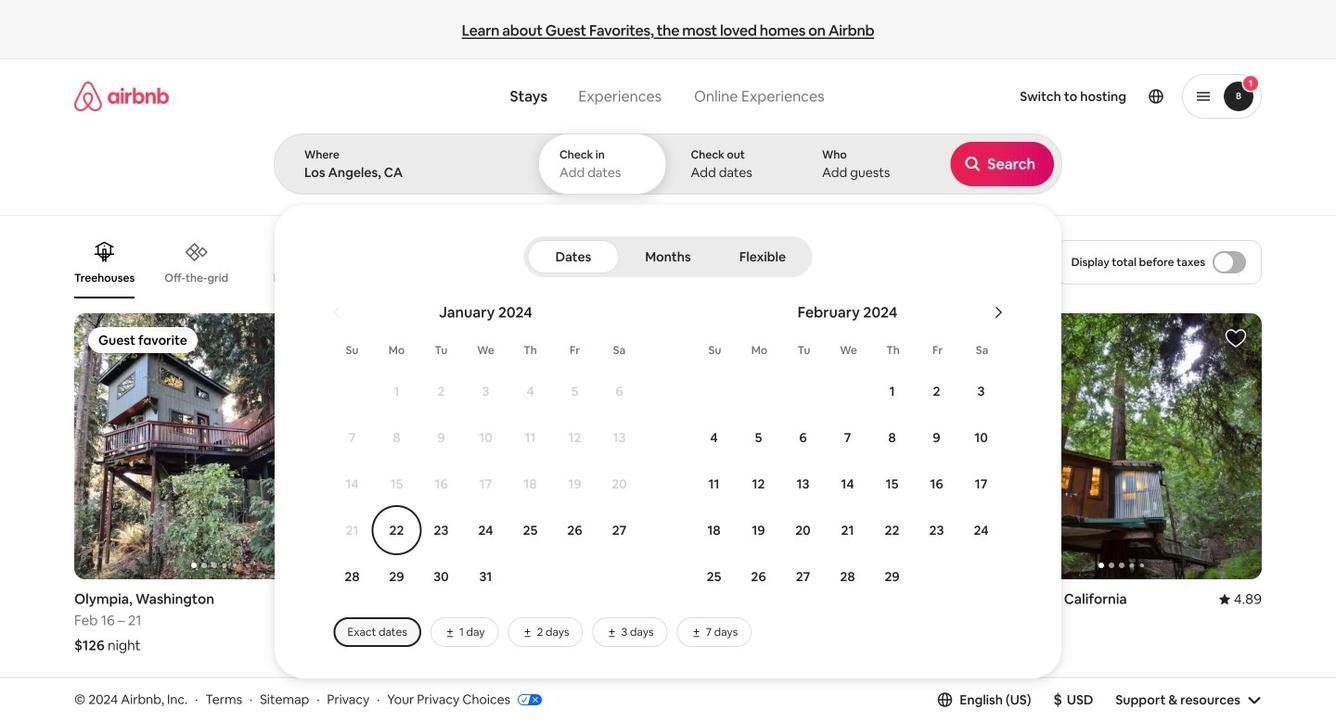 Task type: locate. For each thing, give the bounding box(es) containing it.
group
[[74, 226, 944, 299], [74, 314, 354, 580], [377, 314, 657, 580], [679, 314, 959, 580], [982, 314, 1262, 580], [74, 692, 354, 723], [377, 692, 657, 723], [679, 692, 959, 723], [982, 692, 1262, 723]]

tab panel
[[274, 134, 1336, 679]]

tab list
[[527, 237, 809, 277]]

1 vertical spatial add to wishlist: watsonville, california image
[[1225, 706, 1247, 723]]

what can we help you find? tab list
[[495, 76, 678, 117]]

0 vertical spatial add to wishlist: watsonville, california image
[[1225, 328, 1247, 350]]

Search destinations search field
[[304, 164, 507, 181]]

add to wishlist: cave junction, oregon image
[[922, 328, 945, 350]]

1 add to wishlist: watsonville, california image from the top
[[1225, 328, 1247, 350]]

add to wishlist: watsonville, california image
[[1225, 328, 1247, 350], [1225, 706, 1247, 723]]

add to wishlist: santa cruz, california image
[[922, 706, 945, 723]]

None search field
[[274, 59, 1336, 679]]



Task type: describe. For each thing, give the bounding box(es) containing it.
2 add to wishlist: watsonville, california image from the top
[[1225, 706, 1247, 723]]

calendar application
[[296, 283, 1336, 648]]

add to wishlist: occidental, california image
[[620, 328, 642, 350]]

4.89 out of 5 average rating image
[[1219, 591, 1262, 609]]

profile element
[[854, 59, 1262, 134]]



Task type: vqa. For each thing, say whether or not it's contained in the screenshot.
Calendar application
yes



